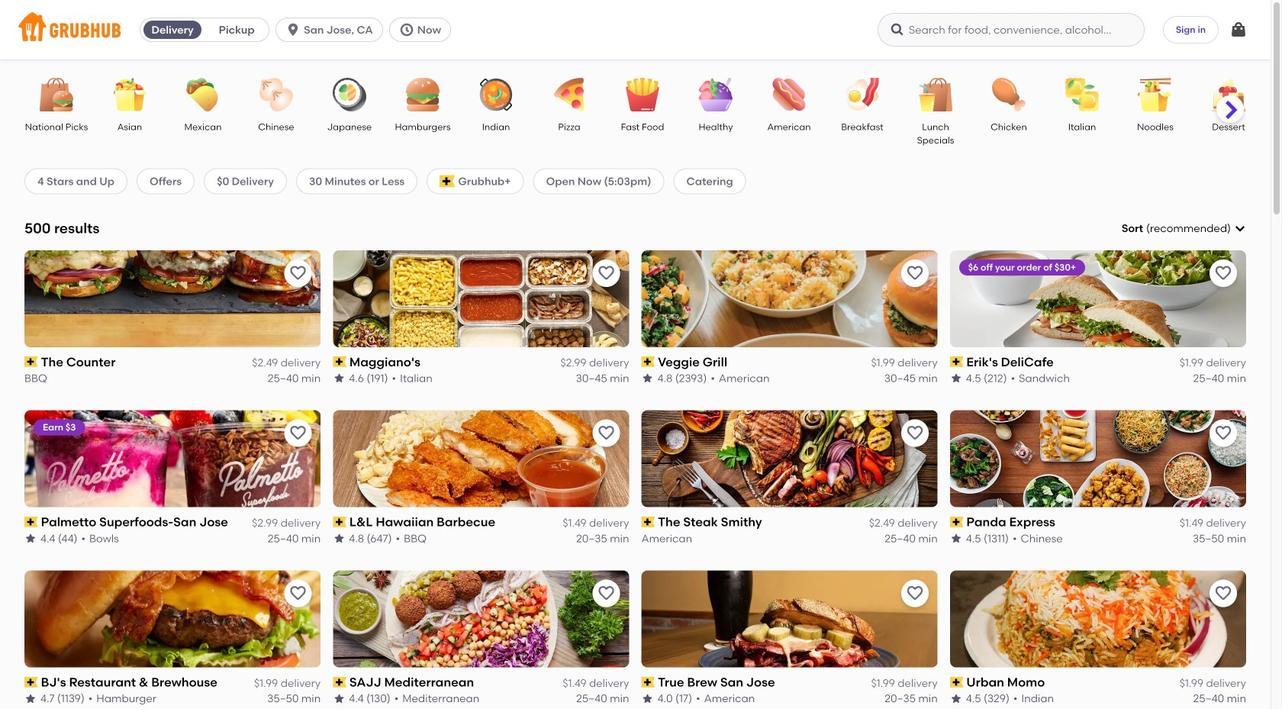 Task type: describe. For each thing, give the bounding box(es) containing it.
star icon image for panda express logo
[[950, 532, 963, 545]]

dessert image
[[1202, 78, 1256, 111]]

subscription pass image for the counter logo
[[24, 357, 38, 367]]

pizza image
[[543, 78, 596, 111]]

subscription pass image for the true brew san jose logo
[[642, 677, 655, 688]]

asian image
[[103, 78, 157, 111]]

lunch specials image
[[909, 78, 963, 111]]

subscription pass image for 'palmetto superfoods-san jose logo' in the bottom of the page
[[24, 517, 38, 528]]

maggiano's logo image
[[333, 250, 629, 347]]

the counter logo image
[[25, 250, 321, 347]]

subscription pass image for sajj mediterranean logo
[[333, 677, 347, 688]]

erik's delicafe logo image
[[950, 250, 1247, 347]]

bj's restaurant & brewhouse logo image
[[25, 571, 321, 668]]

subscription pass image for veggie grill logo
[[642, 357, 655, 367]]

grubhub plus flag logo image
[[440, 175, 455, 187]]

palmetto superfoods-san jose logo image
[[25, 410, 321, 507]]

healthy image
[[689, 78, 743, 111]]

subscription pass image for 'the steak smithy logo' on the right
[[642, 517, 655, 528]]

Search for food, convenience, alcohol... search field
[[878, 13, 1145, 47]]

noodles image
[[1129, 78, 1183, 111]]

star icon image for veggie grill logo
[[642, 372, 654, 384]]

sajj mediterranean logo image
[[333, 571, 629, 668]]

star icon image for l&l hawaiian barbecue logo
[[333, 532, 345, 545]]

chicken image
[[983, 78, 1036, 111]]

star icon image for erik's delicafe logo
[[950, 372, 963, 384]]

subscription pass image for bj's restaurant & brewhouse logo
[[24, 677, 38, 688]]

subscription pass image for maggiano's logo
[[333, 357, 347, 367]]



Task type: vqa. For each thing, say whether or not it's contained in the screenshot.
Healthy
no



Task type: locate. For each thing, give the bounding box(es) containing it.
italian image
[[1056, 78, 1109, 111]]

star icon image for urban momo logo in the right bottom of the page
[[950, 693, 963, 705]]

star icon image for maggiano's logo
[[333, 372, 345, 384]]

japanese image
[[323, 78, 376, 111]]

svg image
[[286, 22, 301, 37]]

subscription pass image for urban momo logo in the right bottom of the page
[[950, 677, 964, 688]]

panda express logo image
[[950, 410, 1247, 507]]

true brew san jose logo image
[[642, 571, 938, 668]]

star icon image for bj's restaurant & brewhouse logo
[[24, 693, 37, 705]]

subscription pass image for panda express logo
[[950, 517, 964, 528]]

subscription pass image
[[333, 357, 347, 367], [950, 357, 964, 367], [24, 517, 38, 528], [333, 517, 347, 528], [642, 517, 655, 528], [24, 677, 38, 688]]

star icon image for sajj mediterranean logo
[[333, 693, 345, 705]]

subscription pass image
[[24, 357, 38, 367], [642, 357, 655, 367], [950, 517, 964, 528], [333, 677, 347, 688], [642, 677, 655, 688], [950, 677, 964, 688]]

national picks image
[[30, 78, 83, 111]]

indian image
[[470, 78, 523, 111]]

l&l hawaiian barbecue logo image
[[333, 410, 629, 507]]

mexican image
[[176, 78, 230, 111]]

urban momo logo image
[[950, 571, 1247, 668]]

None field
[[1122, 221, 1247, 236]]

subscription pass image for l&l hawaiian barbecue logo
[[333, 517, 347, 528]]

fast food image
[[616, 78, 670, 111]]

american image
[[763, 78, 816, 111]]

chinese image
[[250, 78, 303, 111]]

star icon image
[[333, 372, 345, 384], [642, 372, 654, 384], [950, 372, 963, 384], [24, 532, 37, 545], [333, 532, 345, 545], [950, 532, 963, 545], [24, 693, 37, 705], [333, 693, 345, 705], [642, 693, 654, 705], [950, 693, 963, 705]]

subscription pass image for erik's delicafe logo
[[950, 357, 964, 367]]

star icon image for the true brew san jose logo
[[642, 693, 654, 705]]

hamburgers image
[[396, 78, 450, 111]]

veggie grill logo image
[[642, 250, 938, 347]]

main navigation navigation
[[0, 0, 1271, 60]]

breakfast image
[[836, 78, 889, 111]]

the steak smithy logo image
[[642, 410, 938, 507]]

star icon image for 'palmetto superfoods-san jose logo' in the bottom of the page
[[24, 532, 37, 545]]

svg image
[[1230, 21, 1248, 39], [399, 22, 414, 37], [890, 22, 905, 37], [1235, 222, 1247, 235]]



